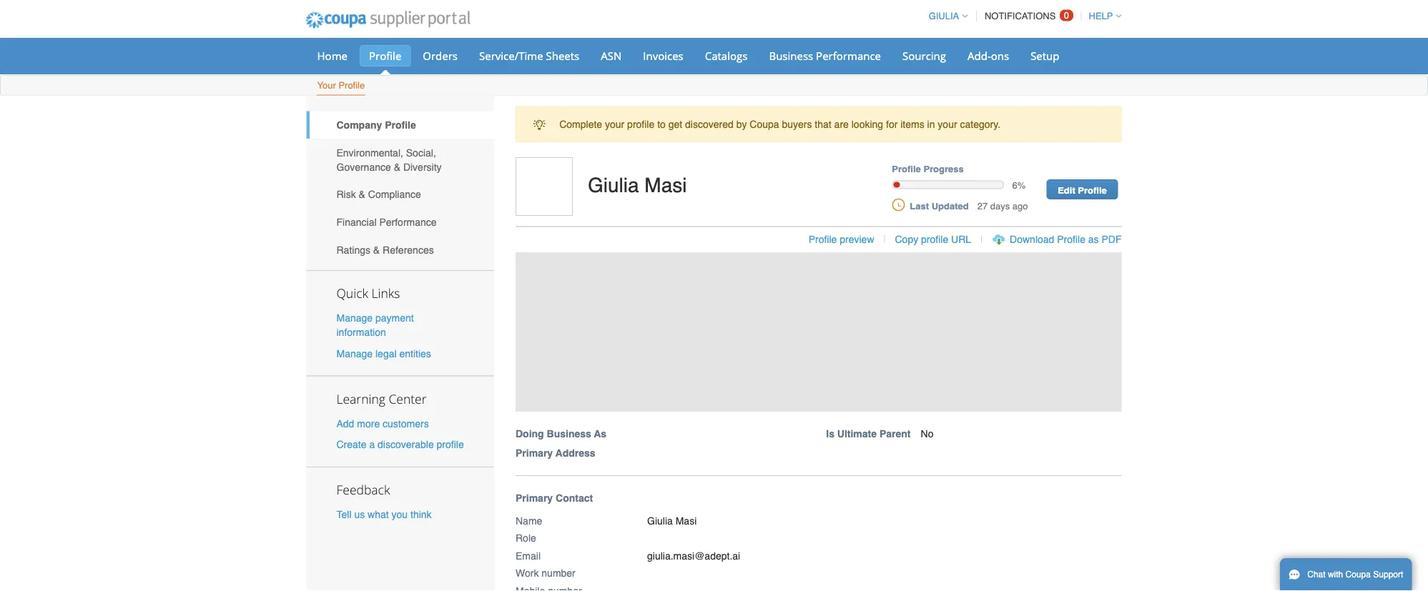 Task type: describe. For each thing, give the bounding box(es) containing it.
days
[[991, 201, 1011, 211]]

in
[[928, 119, 936, 130]]

copy
[[896, 234, 919, 245]]

giulia masi image
[[516, 157, 573, 216]]

tell us what you think button
[[337, 508, 432, 522]]

27 days ago
[[978, 201, 1029, 211]]

center
[[389, 391, 427, 407]]

giulia link
[[923, 11, 968, 21]]

quick links
[[337, 285, 400, 302]]

customers
[[383, 418, 429, 430]]

catalogs link
[[696, 45, 757, 67]]

tell us what you think
[[337, 509, 432, 521]]

your profile
[[317, 80, 365, 91]]

asn link
[[592, 45, 631, 67]]

invoices link
[[634, 45, 693, 67]]

27
[[978, 201, 988, 211]]

more
[[357, 418, 380, 430]]

1 your from the left
[[605, 119, 625, 130]]

governance
[[337, 161, 391, 173]]

copy profile url button
[[896, 232, 972, 247]]

add-ons
[[968, 48, 1010, 63]]

as
[[1089, 234, 1100, 245]]

address
[[556, 448, 596, 459]]

2 horizontal spatial giulia
[[929, 11, 960, 21]]

ons
[[992, 48, 1010, 63]]

masi inside banner
[[645, 174, 687, 197]]

home link
[[308, 45, 357, 67]]

environmental,
[[337, 147, 403, 158]]

category.
[[961, 119, 1001, 130]]

ratings & references link
[[307, 236, 494, 264]]

environmental, social, governance & diversity link
[[307, 139, 494, 181]]

profile inside button
[[922, 234, 949, 245]]

think
[[411, 509, 432, 521]]

number
[[542, 568, 576, 580]]

edit profile link
[[1047, 179, 1119, 199]]

you
[[392, 509, 408, 521]]

risk & compliance link
[[307, 181, 494, 209]]

diversity
[[403, 161, 442, 173]]

learning
[[337, 391, 386, 407]]

learning center
[[337, 391, 427, 407]]

buyers
[[782, 119, 813, 130]]

looking
[[852, 119, 884, 130]]

1 vertical spatial giulia masi
[[648, 516, 697, 527]]

no
[[921, 429, 934, 440]]

complete
[[560, 119, 603, 130]]

ratings
[[337, 244, 371, 256]]

complete your profile to get discovered by coupa buyers that are looking for items in your category. alert
[[516, 106, 1122, 142]]

primary address
[[516, 448, 596, 459]]

doing
[[516, 429, 544, 440]]

links
[[372, 285, 400, 302]]

role
[[516, 533, 537, 545]]

environmental, social, governance & diversity
[[337, 147, 442, 173]]

notifications
[[985, 11, 1056, 21]]

download
[[1010, 234, 1055, 245]]

giulia.masi@adept.ai
[[648, 551, 741, 562]]

business inside giulia masi banner
[[547, 429, 592, 440]]

discovered
[[686, 119, 734, 130]]

with
[[1329, 570, 1344, 580]]

& for compliance
[[359, 189, 366, 200]]

risk
[[337, 189, 356, 200]]

sourcing link
[[894, 45, 956, 67]]

invoices
[[643, 48, 684, 63]]

navigation containing notifications 0
[[923, 2, 1122, 30]]

pdf
[[1102, 234, 1122, 245]]

email
[[516, 551, 541, 562]]

setup link
[[1022, 45, 1069, 67]]

sheets
[[546, 48, 580, 63]]

profile preview link
[[809, 234, 875, 245]]

company profile
[[337, 119, 416, 131]]

download profile as pdf button
[[1010, 232, 1122, 247]]

feedback
[[337, 482, 390, 499]]

manage legal entities link
[[337, 348, 431, 360]]

your profile link
[[317, 77, 366, 96]]

primary for primary contact
[[516, 493, 553, 505]]

manage for manage payment information
[[337, 313, 373, 324]]

asn
[[601, 48, 622, 63]]

giulia masi banner
[[511, 157, 1137, 477]]

edit profile
[[1058, 185, 1108, 196]]

performance for financial performance
[[380, 217, 437, 228]]

copy profile url
[[896, 234, 972, 245]]

add-ons link
[[959, 45, 1019, 67]]

service/time sheets
[[479, 48, 580, 63]]

are
[[835, 119, 849, 130]]

chat with coupa support button
[[1281, 559, 1413, 592]]

2 your from the left
[[938, 119, 958, 130]]

service/time sheets link
[[470, 45, 589, 67]]

add more customers link
[[337, 418, 429, 430]]

doing business as
[[516, 429, 607, 440]]

orders link
[[414, 45, 467, 67]]

updated
[[932, 201, 969, 211]]

work
[[516, 568, 539, 580]]



Task type: locate. For each thing, give the bounding box(es) containing it.
0 horizontal spatial performance
[[380, 217, 437, 228]]

financial
[[337, 217, 377, 228]]

business performance link
[[760, 45, 891, 67]]

manage payment information link
[[337, 313, 414, 339]]

add-
[[968, 48, 992, 63]]

that
[[815, 119, 832, 130]]

business right catalogs
[[770, 48, 814, 63]]

entities
[[400, 348, 431, 360]]

1 vertical spatial masi
[[676, 516, 697, 527]]

coupa inside button
[[1346, 570, 1372, 580]]

1 vertical spatial manage
[[337, 348, 373, 360]]

1 vertical spatial profile
[[922, 234, 949, 245]]

work number
[[516, 568, 576, 580]]

performance up references
[[380, 217, 437, 228]]

profile right edit
[[1079, 185, 1108, 196]]

legal
[[376, 348, 397, 360]]

contact
[[556, 493, 593, 505]]

social,
[[406, 147, 436, 158]]

0
[[1065, 10, 1070, 21]]

ultimate
[[838, 429, 877, 440]]

0 vertical spatial coupa
[[750, 119, 780, 130]]

profile left url
[[922, 234, 949, 245]]

parent
[[880, 429, 911, 440]]

add
[[337, 418, 355, 430]]

business performance
[[770, 48, 882, 63]]

0 vertical spatial &
[[394, 161, 401, 173]]

giulia inside banner
[[588, 174, 639, 197]]

0 horizontal spatial profile
[[437, 439, 464, 451]]

1 vertical spatial performance
[[380, 217, 437, 228]]

giulia masi down to
[[588, 174, 687, 197]]

coupa right with
[[1346, 570, 1372, 580]]

manage inside manage payment information
[[337, 313, 373, 324]]

service/time
[[479, 48, 544, 63]]

& for references
[[373, 244, 380, 256]]

giulia masi
[[588, 174, 687, 197], [648, 516, 697, 527]]

manage up information
[[337, 313, 373, 324]]

0 horizontal spatial giulia
[[588, 174, 639, 197]]

coupa inside 'alert'
[[750, 119, 780, 130]]

0 horizontal spatial your
[[605, 119, 625, 130]]

information
[[337, 327, 386, 339]]

giulia up sourcing on the right of the page
[[929, 11, 960, 21]]

items
[[901, 119, 925, 130]]

giulia masi up giulia.masi@adept.ai
[[648, 516, 697, 527]]

a
[[370, 439, 375, 451]]

profile
[[369, 48, 402, 63], [339, 80, 365, 91], [385, 119, 416, 131], [893, 163, 921, 174], [1079, 185, 1108, 196], [809, 234, 837, 245], [1058, 234, 1086, 245]]

1 vertical spatial primary
[[516, 493, 553, 505]]

as
[[594, 429, 607, 440]]

0 vertical spatial giulia masi
[[588, 174, 687, 197]]

profile link
[[360, 45, 411, 67]]

1 vertical spatial coupa
[[1346, 570, 1372, 580]]

masi
[[645, 174, 687, 197], [676, 516, 697, 527]]

1 primary from the top
[[516, 448, 553, 459]]

1 vertical spatial giulia
[[588, 174, 639, 197]]

& right ratings
[[373, 244, 380, 256]]

references
[[383, 244, 434, 256]]

discoverable
[[378, 439, 434, 451]]

2 vertical spatial giulia
[[648, 516, 673, 527]]

profile up social,
[[385, 119, 416, 131]]

0 horizontal spatial business
[[547, 429, 592, 440]]

support
[[1374, 570, 1404, 580]]

profile left preview on the top right of page
[[809, 234, 837, 245]]

setup
[[1031, 48, 1060, 63]]

1 horizontal spatial your
[[938, 119, 958, 130]]

0 vertical spatial profile
[[628, 119, 655, 130]]

0 vertical spatial manage
[[337, 313, 373, 324]]

1 horizontal spatial performance
[[817, 48, 882, 63]]

create
[[337, 439, 367, 451]]

&
[[394, 161, 401, 173], [359, 189, 366, 200], [373, 244, 380, 256]]

1 vertical spatial business
[[547, 429, 592, 440]]

2 primary from the top
[[516, 493, 553, 505]]

profile inside 'alert'
[[628, 119, 655, 130]]

primary down the doing in the bottom left of the page
[[516, 448, 553, 459]]

0 vertical spatial primary
[[516, 448, 553, 459]]

coupa
[[750, 119, 780, 130], [1346, 570, 1372, 580]]

0 vertical spatial giulia
[[929, 11, 960, 21]]

orders
[[423, 48, 458, 63]]

financial performance link
[[307, 209, 494, 236]]

profile left to
[[628, 119, 655, 130]]

primary up the name
[[516, 493, 553, 505]]

6%
[[1013, 180, 1026, 191]]

1 vertical spatial &
[[359, 189, 366, 200]]

manage for manage legal entities
[[337, 348, 373, 360]]

name
[[516, 516, 543, 527]]

business
[[770, 48, 814, 63], [547, 429, 592, 440]]

2 vertical spatial &
[[373, 244, 380, 256]]

financial performance
[[337, 217, 437, 228]]

profile progress
[[893, 163, 964, 174]]

0 horizontal spatial coupa
[[750, 119, 780, 130]]

sourcing
[[903, 48, 947, 63]]

giulia masi inside banner
[[588, 174, 687, 197]]

profile inside button
[[1058, 234, 1086, 245]]

2 horizontal spatial &
[[394, 161, 401, 173]]

profile down coupa supplier portal image
[[369, 48, 402, 63]]

business inside business performance link
[[770, 48, 814, 63]]

progress
[[924, 163, 964, 174]]

primary inside giulia masi banner
[[516, 448, 553, 459]]

complete your profile to get discovered by coupa buyers that are looking for items in your category.
[[560, 119, 1001, 130]]

primary
[[516, 448, 553, 459], [516, 493, 553, 505]]

2 manage from the top
[[337, 348, 373, 360]]

profile
[[628, 119, 655, 130], [922, 234, 949, 245], [437, 439, 464, 451]]

masi up giulia.masi@adept.ai
[[676, 516, 697, 527]]

2 horizontal spatial profile
[[922, 234, 949, 245]]

giulia up giulia.masi@adept.ai
[[648, 516, 673, 527]]

1 horizontal spatial &
[[373, 244, 380, 256]]

your right the in
[[938, 119, 958, 130]]

0 vertical spatial business
[[770, 48, 814, 63]]

primary contact
[[516, 493, 593, 505]]

1 horizontal spatial profile
[[628, 119, 655, 130]]

profile right discoverable
[[437, 439, 464, 451]]

what
[[368, 509, 389, 521]]

& inside environmental, social, governance & diversity
[[394, 161, 401, 173]]

1 horizontal spatial business
[[770, 48, 814, 63]]

1 manage from the top
[[337, 313, 373, 324]]

help link
[[1083, 11, 1122, 21]]

& left diversity
[[394, 161, 401, 173]]

manage legal entities
[[337, 348, 431, 360]]

last
[[910, 201, 930, 211]]

preview
[[840, 234, 875, 245]]

tell
[[337, 509, 352, 521]]

0 vertical spatial performance
[[817, 48, 882, 63]]

profile right your
[[339, 80, 365, 91]]

for
[[887, 119, 898, 130]]

by
[[737, 119, 747, 130]]

background image
[[516, 253, 1122, 412]]

add more customers
[[337, 418, 429, 430]]

create a discoverable profile
[[337, 439, 464, 451]]

navigation
[[923, 2, 1122, 30]]

0 horizontal spatial &
[[359, 189, 366, 200]]

risk & compliance
[[337, 189, 421, 200]]

ago
[[1013, 201, 1029, 211]]

is ultimate parent
[[827, 429, 911, 440]]

giulia right the giulia masi image
[[588, 174, 639, 197]]

2 vertical spatial profile
[[437, 439, 464, 451]]

url
[[952, 234, 972, 245]]

profile left as
[[1058, 234, 1086, 245]]

profile left 'progress'
[[893, 163, 921, 174]]

your right "complete"
[[605, 119, 625, 130]]

1 horizontal spatial coupa
[[1346, 570, 1372, 580]]

giulia
[[929, 11, 960, 21], [588, 174, 639, 197], [648, 516, 673, 527]]

is
[[827, 429, 835, 440]]

notifications 0
[[985, 10, 1070, 21]]

performance
[[817, 48, 882, 63], [380, 217, 437, 228]]

performance for business performance
[[817, 48, 882, 63]]

us
[[354, 509, 365, 521]]

1 horizontal spatial giulia
[[648, 516, 673, 527]]

business up "address"
[[547, 429, 592, 440]]

help
[[1089, 11, 1114, 21]]

0 vertical spatial masi
[[645, 174, 687, 197]]

ratings & references
[[337, 244, 434, 256]]

coupa right by
[[750, 119, 780, 130]]

performance up are
[[817, 48, 882, 63]]

masi down to
[[645, 174, 687, 197]]

manage down information
[[337, 348, 373, 360]]

coupa supplier portal image
[[296, 2, 480, 38]]

primary for primary address
[[516, 448, 553, 459]]

& right risk
[[359, 189, 366, 200]]



Task type: vqa. For each thing, say whether or not it's contained in the screenshot.
profile in alert
yes



